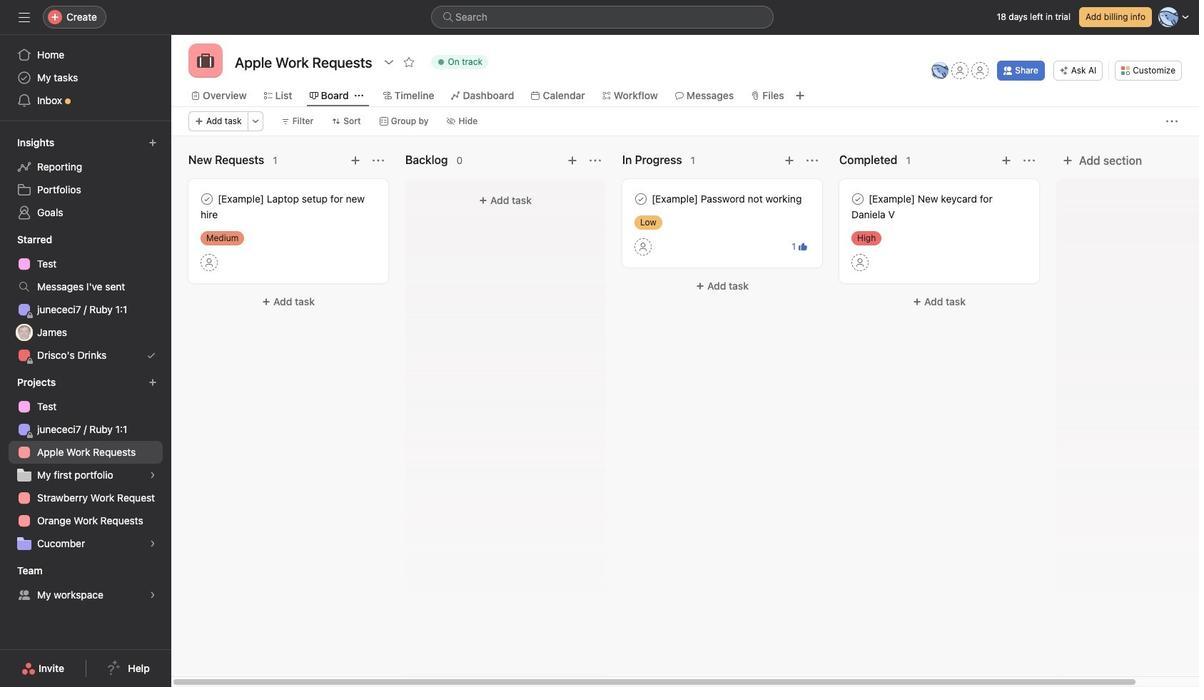 Task type: describe. For each thing, give the bounding box(es) containing it.
2 mark complete checkbox from the left
[[850, 191, 867, 208]]

see details, cucomber image
[[149, 540, 157, 548]]

new insights image
[[149, 139, 157, 147]]

mark complete image for 2nd mark complete option from the left
[[850, 191, 867, 208]]

more actions image
[[251, 117, 260, 126]]

tab actions image
[[355, 91, 363, 100]]

more actions image
[[1167, 116, 1178, 127]]

global element
[[0, 35, 171, 121]]

show options image
[[383, 56, 394, 68]]

manage project members image
[[932, 62, 949, 79]]

more section actions image for first mark complete option
[[373, 155, 384, 166]]

add tab image
[[794, 90, 806, 101]]

add to starred image
[[403, 56, 414, 68]]

mark complete image for mark complete checkbox at the right of page
[[633, 191, 650, 208]]

see details, my workspace image
[[149, 591, 157, 600]]

add task image
[[1001, 155, 1012, 166]]

add task image for first mark complete option's more section actions icon
[[350, 155, 361, 166]]

see details, my first portfolio image
[[149, 471, 157, 480]]

2 more section actions image from the left
[[590, 155, 601, 166]]



Task type: locate. For each thing, give the bounding box(es) containing it.
add task image
[[350, 155, 361, 166], [567, 155, 578, 166], [784, 155, 795, 166]]

None text field
[[231, 49, 376, 75]]

1 more section actions image from the left
[[373, 155, 384, 166]]

2 mark complete image from the left
[[850, 191, 867, 208]]

teams element
[[0, 558, 171, 610]]

add task image for second more section actions icon from the left
[[567, 155, 578, 166]]

1 horizontal spatial mark complete checkbox
[[850, 191, 867, 208]]

more section actions image for 2nd mark complete option from the left
[[1024, 155, 1035, 166]]

new project or portfolio image
[[149, 378, 157, 387]]

0 horizontal spatial more section actions image
[[373, 155, 384, 166]]

1 horizontal spatial add task image
[[567, 155, 578, 166]]

1 mark complete image from the left
[[633, 191, 650, 208]]

Mark complete checkbox
[[198, 191, 216, 208], [850, 191, 867, 208]]

2 horizontal spatial more section actions image
[[1024, 155, 1035, 166]]

list box
[[431, 6, 774, 29]]

0 horizontal spatial mark complete checkbox
[[198, 191, 216, 208]]

1 add task image from the left
[[350, 155, 361, 166]]

3 add task image from the left
[[784, 155, 795, 166]]

1 mark complete checkbox from the left
[[198, 191, 216, 208]]

2 add task image from the left
[[567, 155, 578, 166]]

0 horizontal spatial mark complete image
[[633, 191, 650, 208]]

briefcase image
[[197, 52, 214, 69]]

add task image for more section actions image
[[784, 155, 795, 166]]

2 horizontal spatial add task image
[[784, 155, 795, 166]]

1 horizontal spatial more section actions image
[[590, 155, 601, 166]]

1 like. you liked this task image
[[799, 243, 808, 251]]

mark complete image
[[633, 191, 650, 208], [850, 191, 867, 208]]

more section actions image
[[807, 155, 818, 166]]

mark complete image
[[198, 191, 216, 208]]

starred element
[[0, 227, 171, 370]]

3 more section actions image from the left
[[1024, 155, 1035, 166]]

more section actions image
[[373, 155, 384, 166], [590, 155, 601, 166], [1024, 155, 1035, 166]]

1 horizontal spatial mark complete image
[[850, 191, 867, 208]]

Mark complete checkbox
[[633, 191, 650, 208]]

0 horizontal spatial add task image
[[350, 155, 361, 166]]

insights element
[[0, 130, 171, 227]]

projects element
[[0, 370, 171, 558]]

hide sidebar image
[[19, 11, 30, 23]]



Task type: vqa. For each thing, say whether or not it's contained in the screenshot.
Add task image related to first Mark complete icon from the right
yes



